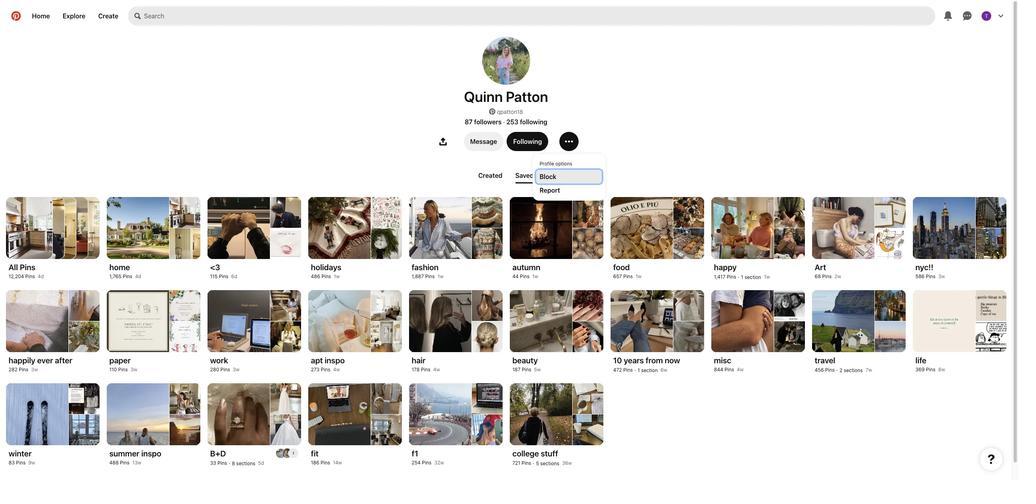 Task type: locate. For each thing, give the bounding box(es) containing it.
3w right "280"
[[233, 367, 240, 373]]

0 horizontal spatial section
[[641, 367, 658, 373]]

nyc!!
[[916, 263, 933, 272]]

· inside 87 followers · 253 following
[[503, 119, 505, 125]]

holidays image
[[371, 197, 402, 228], [371, 228, 402, 259]]

2 horizontal spatial 4w
[[737, 367, 744, 373]]

pins right 33
[[218, 460, 227, 466]]

pins right 369
[[926, 367, 936, 373]]

4w right 844
[[737, 367, 744, 373]]

pins right 657
[[623, 274, 633, 280]]

2
[[840, 367, 842, 373]]

36w
[[562, 460, 572, 466]]

pins right 178 in the bottom of the page
[[421, 367, 431, 373]]

1w for holidays
[[334, 274, 340, 280]]

report
[[540, 187, 560, 194]]

13w
[[132, 460, 141, 466]]

autumn image
[[573, 197, 603, 228], [573, 228, 603, 259]]

4w right 273
[[333, 367, 340, 373]]

0 vertical spatial misc image
[[774, 290, 805, 321]]

1 vertical spatial inspo
[[141, 449, 161, 458]]

pins right 44 in the right bottom of the page
[[520, 274, 530, 280]]

1 vertical spatial beauty image
[[573, 321, 603, 352]]

4 allpins image from the left
[[41, 197, 88, 259]]

4d
[[38, 274, 44, 280], [135, 274, 141, 280]]

pins right 12,204
[[25, 274, 35, 280]]

0 horizontal spatial 1
[[638, 367, 640, 373]]

0 vertical spatial happily ever after image
[[69, 290, 99, 321]]

life image
[[976, 290, 1006, 321], [976, 321, 1006, 352]]

food 657 pins 1w
[[613, 263, 642, 280]]

pins right 273
[[321, 367, 330, 373]]

2 summer inspo image from the top
[[169, 414, 200, 445]]

0 vertical spatial college stuff image
[[573, 383, 603, 414]]

nyc!! image
[[976, 197, 1006, 228], [976, 228, 1006, 259]]

6d
[[231, 274, 237, 280]]

2 happy image from the top
[[774, 228, 805, 259]]

hair image
[[472, 290, 502, 321], [472, 321, 502, 352]]

3w inside work 280 pins 3w
[[233, 367, 240, 373]]

5d
[[258, 460, 264, 466]]

inspo right apt
[[325, 356, 345, 365]]

0 vertical spatial fit image
[[371, 383, 402, 414]]

282
[[9, 367, 17, 373]]

0 vertical spatial work image
[[270, 290, 301, 321]]

pins right 115
[[219, 274, 228, 280]]

f1 image
[[472, 383, 502, 414], [472, 414, 502, 445]]

4w inside apt inspo 273 pins 4w
[[333, 367, 340, 373]]

0 horizontal spatial 4w
[[333, 367, 340, 373]]

1 horizontal spatial 4w
[[433, 367, 440, 373]]

2 food image from the top
[[673, 228, 704, 259]]

home 1,765 pins 4d
[[109, 263, 141, 280]]

patton
[[506, 88, 548, 105]]

1 vertical spatial life image
[[976, 321, 1006, 352]]

721
[[512, 460, 520, 466]]

2 allpins image from the left
[[18, 197, 64, 259]]

1 happy image from the top
[[774, 197, 805, 228]]

pins right "280"
[[220, 367, 230, 373]]

pins right "254"
[[422, 460, 432, 466]]

1 home image from the top
[[169, 197, 200, 228]]

pins inside art 68 pins 2w
[[822, 274, 832, 280]]

fashion
[[412, 263, 439, 272]]

1 vertical spatial paper image
[[169, 321, 200, 352]]

pins down holidays
[[321, 274, 331, 280]]

· down the years
[[634, 367, 636, 373]]

home image
[[169, 197, 200, 228], [169, 228, 200, 259]]

0 horizontal spatial inspo
[[141, 449, 161, 458]]

2 10 years from now image from the top
[[673, 321, 704, 352]]

110
[[109, 367, 117, 373]]

pins inside autumn 44 pins 1w
[[520, 274, 530, 280]]

1 vertical spatial holidays image
[[371, 228, 402, 259]]

1 horizontal spatial sections
[[540, 461, 559, 467]]

0 vertical spatial home image
[[169, 197, 200, 228]]

1 vertical spatial misc image
[[774, 321, 805, 352]]

1w for food
[[636, 274, 642, 280]]

0 vertical spatial nyc!! image
[[976, 197, 1006, 228]]

44
[[512, 274, 519, 280]]

0 vertical spatial 10 years from now image
[[673, 290, 704, 321]]

0 vertical spatial food image
[[673, 197, 704, 228]]

4d inside 'home 1,765 pins 4d'
[[135, 274, 141, 280]]

pins down home
[[123, 274, 132, 280]]

1 allpins image from the left
[[6, 197, 52, 259]]

pins inside fit 186 pins 14w
[[321, 460, 330, 466]]

369
[[916, 367, 925, 373]]

pins right 83
[[16, 460, 26, 466]]

1 down the years
[[638, 367, 640, 373]]

0 vertical spatial travel image
[[875, 290, 906, 321]]

1 horizontal spatial inspo
[[325, 356, 345, 365]]

1 college stuff image from the top
[[573, 383, 603, 414]]

1 summer inspo image from the top
[[169, 383, 200, 414]]

hair
[[412, 356, 426, 365]]

4w for hair
[[433, 367, 440, 373]]

2 beauty image from the top
[[573, 321, 603, 352]]

10 years from now image
[[673, 290, 704, 321], [673, 321, 704, 352]]

pins down 'beauty'
[[522, 367, 531, 373]]

diana menser image
[[282, 449, 292, 458]]

pins right 586
[[926, 274, 936, 280]]

pins right 472
[[623, 367, 633, 373]]

1w inside food 657 pins 1w
[[636, 274, 642, 280]]

· right 1,417
[[738, 274, 739, 280]]

1 vertical spatial work image
[[270, 321, 301, 352]]

pins inside misc 844 pins 4w
[[725, 367, 734, 373]]

search icon image
[[134, 13, 141, 19]]

2 college stuff image from the top
[[573, 414, 603, 445]]

food image
[[673, 197, 704, 228], [673, 228, 704, 259]]

1 vertical spatial happily ever after image
[[69, 321, 99, 352]]

1 vertical spatial b+d image
[[270, 414, 301, 445]]

0 vertical spatial f1 image
[[472, 383, 502, 414]]

pins inside summer inspo 488 pins 13w
[[120, 460, 129, 466]]

autumn 44 pins 1w
[[512, 263, 540, 280]]

tyler black image
[[982, 11, 991, 21]]

0 vertical spatial paper image
[[169, 290, 200, 321]]

0 vertical spatial 1
[[741, 274, 743, 280]]

inspo inside apt inspo 273 pins 4w
[[325, 356, 345, 365]]

3w down ever
[[31, 367, 38, 373]]

pins right 844
[[725, 367, 734, 373]]

4w right 178 in the bottom of the page
[[433, 367, 440, 373]]

1w inside autumn 44 pins 1w
[[532, 274, 538, 280]]

0 vertical spatial apt inspo image
[[371, 290, 402, 321]]

2 f1 image from the top
[[472, 414, 502, 445]]

· left 253
[[503, 119, 505, 125]]

after
[[55, 356, 72, 365]]

fit 186 pins 14w
[[311, 449, 342, 466]]

followers
[[474, 118, 502, 126]]

2 4d from the left
[[135, 274, 141, 280]]

2 art image from the top
[[875, 228, 906, 259]]

32w
[[434, 460, 444, 466]]

2 hair image from the top
[[472, 321, 502, 352]]

fit image
[[371, 383, 402, 414], [371, 414, 402, 445]]

pins inside beauty 187 pins 5w
[[522, 367, 531, 373]]

following button
[[507, 132, 548, 151]]

1 holidays image from the top
[[371, 197, 402, 228]]

1 vertical spatial happy image
[[774, 228, 805, 259]]

2 home image from the top
[[169, 228, 200, 259]]

4w for misc
[[737, 367, 744, 373]]

pins down paper
[[118, 367, 128, 373]]

1w
[[334, 274, 340, 280], [438, 274, 444, 280], [532, 274, 538, 280], [636, 274, 642, 280], [764, 274, 770, 280]]

beauty image
[[573, 290, 603, 321], [573, 321, 603, 352]]

1 vertical spatial section
[[641, 367, 658, 373]]

0 vertical spatial fashion image
[[472, 197, 502, 228]]

block menu item
[[536, 170, 602, 184]]

profile
[[540, 161, 554, 167]]

1 vertical spatial autumn image
[[573, 228, 603, 259]]

pins inside hair 178 pins 4w
[[421, 367, 431, 373]]

4w inside hair 178 pins 4w
[[433, 367, 440, 373]]

winter image
[[69, 383, 99, 414], [69, 414, 99, 445]]

254
[[412, 460, 421, 466]]

following
[[513, 138, 542, 145]]

4d inside all pins 12,204 pins 4d
[[38, 274, 44, 280]]

inspo right summer
[[141, 449, 161, 458]]

1w for fashion
[[438, 274, 444, 280]]

sections down the stuff
[[540, 461, 559, 467]]

4w inside misc 844 pins 4w
[[737, 367, 744, 373]]

3w right 586
[[938, 274, 945, 280]]

misc
[[714, 356, 731, 365]]

2 paper image from the top
[[169, 321, 200, 352]]

4w
[[333, 367, 340, 373], [433, 367, 440, 373], [737, 367, 744, 373]]

pins down happy
[[727, 274, 736, 280]]

4d right 1,765
[[135, 274, 141, 280]]

saved
[[515, 172, 534, 179]]

paper image
[[169, 290, 200, 321], [169, 321, 200, 352]]

3w inside nyc!! 586 pins 3w
[[938, 274, 945, 280]]

1 vertical spatial <3 image
[[270, 228, 301, 259]]

fashion image
[[472, 197, 502, 228], [472, 228, 502, 259]]

quinn patton image
[[276, 449, 285, 458]]

work image
[[270, 290, 301, 321], [270, 321, 301, 352]]

section right 1,417
[[745, 274, 761, 280]]

1 vertical spatial home image
[[169, 228, 200, 259]]

happy image
[[774, 197, 805, 228], [774, 228, 805, 259]]

1 vertical spatial winter image
[[69, 414, 99, 445]]

section
[[745, 274, 761, 280], [641, 367, 658, 373]]

1 vertical spatial college stuff image
[[573, 414, 603, 445]]

allpins image
[[6, 197, 52, 259], [18, 197, 64, 259], [29, 197, 76, 259], [41, 197, 88, 259], [53, 197, 99, 259]]

83
[[9, 460, 15, 466]]

0 horizontal spatial 4d
[[38, 274, 44, 280]]

1w inside "happy 1,417 pins · 1 section 1w"
[[764, 274, 770, 280]]

0 vertical spatial inspo
[[325, 356, 345, 365]]

2 nyc!! image from the top
[[976, 228, 1006, 259]]

pins inside apt inspo 273 pins 4w
[[321, 367, 330, 373]]

33 pins · 8 sections 5d
[[210, 460, 264, 467]]

0 vertical spatial summer inspo image
[[169, 383, 200, 414]]

1 vertical spatial food image
[[673, 228, 704, 259]]

inspo inside summer inspo 488 pins 13w
[[141, 449, 161, 458]]

food
[[613, 263, 630, 272]]

travel image
[[875, 290, 906, 321], [875, 321, 906, 352]]

1 travel image from the top
[[875, 290, 906, 321]]

1w inside fashion 1,887 pins 1w
[[438, 274, 444, 280]]

14w
[[333, 460, 342, 466]]

115
[[210, 274, 218, 280]]

0 vertical spatial winter image
[[69, 383, 99, 414]]

saved link
[[512, 169, 537, 184]]

b+d image
[[270, 383, 301, 414], [270, 414, 301, 445]]

pins
[[20, 263, 35, 272], [25, 274, 35, 280], [123, 274, 132, 280], [219, 274, 228, 280], [321, 274, 331, 280], [425, 274, 435, 280], [520, 274, 530, 280], [623, 274, 633, 280], [822, 274, 832, 280], [926, 274, 936, 280], [727, 274, 736, 280], [19, 367, 28, 373], [118, 367, 128, 373], [220, 367, 230, 373], [321, 367, 330, 373], [421, 367, 431, 373], [522, 367, 531, 373], [725, 367, 734, 373], [926, 367, 936, 373], [623, 367, 633, 373], [825, 367, 835, 373], [16, 460, 26, 466], [120, 460, 129, 466], [321, 460, 330, 466], [422, 460, 432, 466], [218, 460, 227, 466], [522, 460, 531, 466]]

1w inside holidays 486 pins 1w
[[334, 274, 340, 280]]

844
[[714, 367, 723, 373]]

fashion 1,887 pins 1w
[[412, 263, 444, 280]]

life
[[916, 356, 926, 365]]

1 4w from the left
[[333, 367, 340, 373]]

qpatton18 image
[[482, 37, 530, 85]]

1 vertical spatial hair image
[[472, 321, 502, 352]]

1 paper image from the top
[[169, 290, 200, 321]]

1 life image from the top
[[976, 290, 1006, 321]]

0 vertical spatial happy image
[[774, 197, 805, 228]]

2 apt inspo image from the top
[[371, 321, 402, 352]]

pins down happily
[[19, 367, 28, 373]]

college stuff image
[[573, 383, 603, 414], [573, 414, 603, 445]]

1 vertical spatial fit image
[[371, 414, 402, 445]]

section down from at the bottom
[[641, 367, 658, 373]]

created link
[[475, 169, 506, 182]]

pins inside <3 115 pins 6d
[[219, 274, 228, 280]]

pins down fashion
[[425, 274, 435, 280]]

1 10 years from now image from the top
[[673, 290, 704, 321]]

2 4w from the left
[[433, 367, 440, 373]]

pins right 68
[[822, 274, 832, 280]]

657
[[613, 274, 622, 280]]

pins down summer
[[120, 460, 129, 466]]

sections right 2
[[844, 367, 863, 373]]

0 vertical spatial hair image
[[472, 290, 502, 321]]

1 vertical spatial 1
[[638, 367, 640, 373]]

<3 115 pins 6d
[[210, 263, 237, 280]]

·
[[503, 119, 505, 125], [738, 274, 739, 280], [634, 367, 636, 373], [836, 367, 838, 373], [229, 460, 230, 467], [533, 460, 534, 467]]

section inside "happy 1,417 pins · 1 section 1w"
[[745, 274, 761, 280]]

1 right 1,417
[[741, 274, 743, 280]]

stuff
[[541, 449, 558, 458]]

0 vertical spatial <3 image
[[270, 197, 301, 228]]

1 vertical spatial apt inspo image
[[371, 321, 402, 352]]

2 misc image from the top
[[774, 321, 805, 352]]

0 vertical spatial autumn image
[[573, 197, 603, 228]]

2 horizontal spatial sections
[[844, 367, 863, 373]]

0 vertical spatial life image
[[976, 290, 1006, 321]]

pins inside the f1 254 pins 32w
[[422, 460, 432, 466]]

happily
[[9, 356, 35, 365]]

3w down paper
[[131, 367, 137, 373]]

1 horizontal spatial 1
[[741, 274, 743, 280]]

10
[[613, 356, 622, 365]]

1 b+d image from the top
[[270, 383, 301, 414]]

1 horizontal spatial section
[[745, 274, 761, 280]]

art
[[815, 263, 826, 272]]

happily ever after image
[[69, 290, 99, 321], [69, 321, 99, 352]]

3w for paper
[[131, 367, 137, 373]]

pins inside 10 years from now 472 pins · 1 section 6w
[[623, 367, 633, 373]]

summer inspo image
[[169, 383, 200, 414], [169, 414, 200, 445]]

4d right 12,204
[[38, 274, 44, 280]]

0 vertical spatial beauty image
[[573, 290, 603, 321]]

3 4w from the left
[[737, 367, 744, 373]]

pins right 456
[[825, 367, 835, 373]]

1 vertical spatial summer inspo image
[[169, 414, 200, 445]]

now
[[665, 356, 680, 365]]

inspo for summer inspo
[[141, 449, 161, 458]]

pins down college
[[522, 460, 531, 466]]

· left 2
[[836, 367, 838, 373]]

187
[[512, 367, 520, 373]]

· inside travel 456 pins · 2 sections 7w
[[836, 367, 838, 373]]

created
[[478, 172, 502, 179]]

5
[[536, 461, 539, 467]]

· inside "happy 1,417 pins · 1 section 1w"
[[738, 274, 739, 280]]

all
[[9, 263, 18, 272]]

0 vertical spatial art image
[[875, 197, 906, 228]]

3w for nyc!!
[[938, 274, 945, 280]]

misc image
[[774, 290, 805, 321], [774, 321, 805, 352]]

1 vertical spatial nyc!! image
[[976, 228, 1006, 259]]

1 vertical spatial travel image
[[875, 321, 906, 352]]

1 4d from the left
[[38, 274, 44, 280]]

2 happily ever after image from the top
[[69, 321, 99, 352]]

art image
[[875, 197, 906, 228], [875, 228, 906, 259]]

1 vertical spatial 10 years from now image
[[673, 321, 704, 352]]

0 horizontal spatial sections
[[236, 461, 255, 467]]

apt inspo image
[[371, 290, 402, 321], [371, 321, 402, 352]]

<3 image
[[270, 197, 301, 228], [270, 228, 301, 259]]

1 beauty image from the top
[[573, 290, 603, 321]]

3w inside paper 110 pins 3w
[[131, 367, 137, 373]]

488
[[109, 460, 119, 466]]

0 vertical spatial holidays image
[[371, 197, 402, 228]]

0 vertical spatial b+d image
[[270, 383, 301, 414]]

1 food image from the top
[[673, 197, 704, 228]]

apt inspo 273 pins 4w
[[311, 356, 345, 373]]

1 vertical spatial art image
[[875, 228, 906, 259]]

profile options element
[[536, 158, 602, 197]]

travel 456 pins · 2 sections 7w
[[815, 356, 872, 373]]

work
[[210, 356, 228, 365]]

1 nyc!! image from the top
[[976, 197, 1006, 228]]

travel
[[815, 356, 835, 365]]

sections right 8
[[236, 461, 255, 467]]

college
[[512, 449, 539, 458]]

1 vertical spatial fashion image
[[472, 228, 502, 259]]

· left 5
[[533, 460, 534, 467]]

1 hair image from the top
[[472, 290, 502, 321]]

1 horizontal spatial 4d
[[135, 274, 141, 280]]

1 vertical spatial f1 image
[[472, 414, 502, 445]]

3w
[[938, 274, 945, 280], [31, 367, 38, 373], [131, 367, 137, 373], [233, 367, 240, 373]]

0 vertical spatial section
[[745, 274, 761, 280]]

pins right 186
[[321, 460, 330, 466]]



Task type: describe. For each thing, give the bounding box(es) containing it.
all pins 12,204 pins 4d
[[9, 263, 44, 280]]

pins right all
[[20, 263, 35, 272]]

quinn patton
[[464, 88, 548, 105]]

1w for autumn
[[532, 274, 538, 280]]

winter 83 pins 9w
[[9, 449, 35, 466]]

3w inside happily ever after 282 pins 3w
[[31, 367, 38, 373]]

autumn
[[512, 263, 540, 272]]

misc 844 pins 4w
[[714, 356, 744, 373]]

2 life image from the top
[[976, 321, 1006, 352]]

1 f1 image from the top
[[472, 383, 502, 414]]

1,887
[[412, 274, 424, 280]]

5w
[[534, 367, 541, 373]]

pins inside 'home 1,765 pins 4d'
[[123, 274, 132, 280]]

beauty 187 pins 5w
[[512, 356, 541, 373]]

happy
[[714, 263, 737, 272]]

holidays 486 pins 1w
[[311, 263, 341, 280]]

456
[[815, 367, 824, 373]]

1,417
[[714, 274, 725, 280]]

1 <3 image from the top
[[270, 197, 301, 228]]

happy 1,417 pins · 1 section 1w
[[714, 263, 770, 280]]

Search text field
[[144, 6, 935, 26]]

2 winter image from the top
[[69, 414, 99, 445]]

message button
[[464, 132, 504, 151]]

280
[[210, 367, 219, 373]]

1 inside 10 years from now 472 pins · 1 section 6w
[[638, 367, 640, 373]]

pins inside college stuff 721 pins · 5 sections 36w
[[522, 460, 531, 466]]

2 work image from the top
[[270, 321, 301, 352]]

home link
[[26, 6, 56, 26]]

f1 254 pins 32w
[[412, 449, 444, 466]]

2w
[[835, 274, 841, 280]]

pins inside winter 83 pins 9w
[[16, 460, 26, 466]]

· inside college stuff 721 pins · 5 sections 36w
[[533, 460, 534, 467]]

holidays
[[311, 263, 341, 272]]

home
[[109, 263, 130, 272]]

2 autumn image from the top
[[573, 228, 603, 259]]

pins inside fashion 1,887 pins 1w
[[425, 274, 435, 280]]

section inside 10 years from now 472 pins · 1 section 6w
[[641, 367, 658, 373]]

2 fashion image from the top
[[472, 228, 502, 259]]

sections inside college stuff 721 pins · 5 sections 36w
[[540, 461, 559, 467]]

273
[[311, 367, 319, 373]]

pins inside life 369 pins 8w
[[926, 367, 936, 373]]

block
[[540, 173, 556, 180]]

1 apt inspo image from the top
[[371, 290, 402, 321]]

pins inside food 657 pins 1w
[[623, 274, 633, 280]]

1 fashion image from the top
[[472, 197, 502, 228]]

2 <3 image from the top
[[270, 228, 301, 259]]

pins inside 33 pins · 8 sections 5d
[[218, 460, 227, 466]]

paper
[[109, 356, 131, 365]]

college stuff 721 pins · 5 sections 36w
[[512, 449, 572, 467]]

summer
[[109, 449, 139, 458]]

pinterest image
[[489, 108, 495, 115]]

pins inside "happy 1,417 pins · 1 section 1w"
[[727, 274, 736, 280]]

pins inside happily ever after 282 pins 3w
[[19, 367, 28, 373]]

· inside 10 years from now 472 pins · 1 section 6w
[[634, 367, 636, 373]]

253
[[506, 118, 518, 126]]

586
[[916, 274, 925, 280]]

inspo for apt inspo
[[325, 356, 345, 365]]

1 inside "happy 1,417 pins · 1 section 1w"
[[741, 274, 743, 280]]

art 68 pins 2w
[[815, 263, 841, 280]]

2 b+d image from the top
[[270, 414, 301, 445]]

486
[[311, 274, 320, 280]]

beauty
[[512, 356, 538, 365]]

profile options
[[540, 161, 572, 167]]

1 work image from the top
[[270, 290, 301, 321]]

winter
[[9, 449, 32, 458]]

happily ever after 282 pins 3w
[[9, 356, 72, 373]]

life 369 pins 8w
[[916, 356, 945, 373]]

qpatton18
[[497, 108, 523, 115]]

3 allpins image from the left
[[29, 197, 76, 259]]

<3
[[210, 263, 220, 272]]

create
[[98, 12, 118, 20]]

8w
[[938, 367, 945, 373]]

paper 110 pins 3w
[[109, 356, 137, 373]]

12,204
[[9, 274, 24, 280]]

pins inside nyc!! 586 pins 3w
[[926, 274, 936, 280]]

nyc!! 586 pins 3w
[[916, 263, 945, 280]]

1 autumn image from the top
[[573, 197, 603, 228]]

sections inside travel 456 pins · 2 sections 7w
[[844, 367, 863, 373]]

pins inside holidays 486 pins 1w
[[321, 274, 331, 280]]

1 happily ever after image from the top
[[69, 290, 99, 321]]

178
[[412, 367, 420, 373]]

home
[[32, 12, 50, 20]]

6w
[[661, 367, 667, 373]]

· left 8
[[229, 460, 230, 467]]

years
[[624, 356, 644, 365]]

9w
[[28, 460, 35, 466]]

following
[[520, 118, 547, 126]]

1 art image from the top
[[875, 197, 906, 228]]

explore link
[[56, 6, 92, 26]]

10 years from now 472 pins · 1 section 6w
[[613, 356, 680, 373]]

pins inside work 280 pins 3w
[[220, 367, 230, 373]]

from
[[646, 356, 663, 365]]

sections inside 33 pins · 8 sections 5d
[[236, 461, 255, 467]]

pins inside travel 456 pins · 2 sections 7w
[[825, 367, 835, 373]]

1,765
[[109, 274, 121, 280]]

5 allpins image from the left
[[53, 197, 99, 259]]

2 travel image from the top
[[875, 321, 906, 352]]

2 fit image from the top
[[371, 414, 402, 445]]

7w
[[866, 367, 872, 373]]

1 winter image from the top
[[69, 383, 99, 414]]

b+d
[[210, 449, 226, 458]]

1 fit image from the top
[[371, 383, 402, 414]]

1 misc image from the top
[[774, 290, 805, 321]]

ever
[[37, 356, 53, 365]]

186
[[311, 460, 319, 466]]

izzy gray image
[[289, 449, 298, 458]]

fit
[[311, 449, 319, 458]]

message
[[470, 138, 497, 145]]

work 280 pins 3w
[[210, 356, 240, 373]]

87 followers · 253 following
[[465, 118, 547, 126]]

3w for work
[[233, 367, 240, 373]]

87
[[465, 118, 473, 126]]

pins inside paper 110 pins 3w
[[118, 367, 128, 373]]

2 holidays image from the top
[[371, 228, 402, 259]]

33
[[210, 460, 216, 466]]

options
[[555, 161, 572, 167]]

68
[[815, 274, 821, 280]]

apt
[[311, 356, 323, 365]]

472
[[613, 367, 622, 373]]



Task type: vqa. For each thing, say whether or not it's contained in the screenshot.
Classy Until Kickoff Buttons Etsy
no



